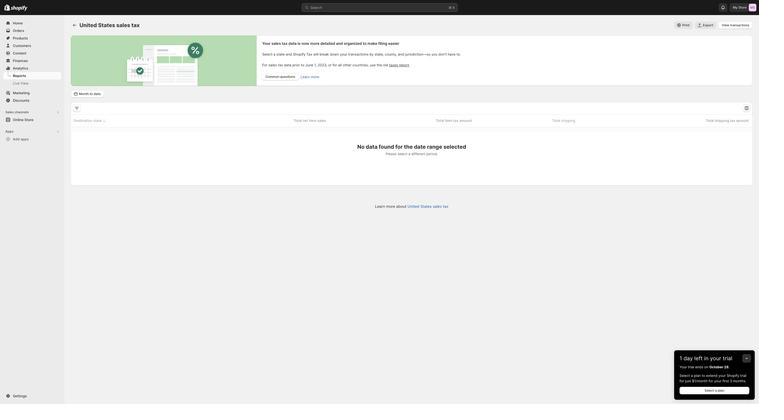 Task type: vqa. For each thing, say whether or not it's contained in the screenshot.
top United
yes



Task type: locate. For each thing, give the bounding box(es) containing it.
more for learn more about united states sales tax
[[386, 204, 395, 209]]

1 horizontal spatial transactions
[[730, 23, 750, 27]]

to right prior
[[301, 63, 304, 67]]

1 vertical spatial learn
[[375, 204, 385, 209]]

content
[[13, 51, 26, 55]]

learn down june
[[301, 75, 310, 79]]

0 vertical spatial transactions
[[730, 23, 750, 27]]

2 vertical spatial trial
[[740, 374, 747, 378]]

the inside no data found for the date range selected please select a different period.
[[404, 144, 413, 150]]

1 vertical spatial .
[[729, 365, 730, 369]]

amount for total shipping tax amount
[[736, 118, 749, 123]]

1 amount from the left
[[459, 118, 472, 123]]

1 horizontal spatial shopify image
[[11, 6, 27, 11]]

for right or
[[333, 63, 337, 67]]

customers
[[13, 44, 31, 48]]

1 vertical spatial data
[[284, 63, 291, 67]]

1 vertical spatial your
[[680, 365, 687, 369]]

your up for
[[262, 41, 271, 46]]

marketing link
[[3, 89, 61, 97]]

your inside 'element'
[[680, 365, 687, 369]]

1 day left in your trial element
[[674, 364, 755, 400]]

0 horizontal spatial amount
[[459, 118, 472, 123]]

total inside total shipping tax amount button
[[706, 118, 714, 123]]

a down select a plan to extend your shopify trial for just $1/month for your first 3 months.
[[715, 389, 717, 393]]

1 horizontal spatial learn
[[375, 204, 385, 209]]

more right now
[[310, 41, 320, 46]]

0 horizontal spatial states
[[98, 22, 115, 28]]

0 horizontal spatial select
[[262, 52, 273, 56]]

net
[[303, 118, 308, 123]]

filing
[[378, 41, 387, 46]]

state up common questions at the left
[[277, 52, 285, 56]]

amount inside button
[[736, 118, 749, 123]]

june
[[305, 63, 313, 67]]

your up october
[[710, 355, 721, 362]]

all
[[338, 63, 342, 67]]

0 vertical spatial shopify
[[293, 52, 306, 56]]

total inside total net item sales "button"
[[294, 118, 302, 123]]

for sales tax data prior to june 1, 2023, or for all other countries, use the old taxes report .
[[262, 63, 410, 67]]

a for select a plan
[[715, 389, 717, 393]]

0 horizontal spatial plan
[[694, 374, 701, 378]]

select up for
[[262, 52, 273, 56]]

date inside no data found for the date range selected please select a different period.
[[414, 144, 426, 150]]

apps
[[21, 137, 29, 141]]

to up the $1/month
[[702, 374, 705, 378]]

date up different
[[414, 144, 426, 150]]

total inside total shipping button
[[552, 118, 560, 123]]

select down select a plan to extend your shopify trial for just $1/month for your first 3 months.
[[705, 389, 714, 393]]

select a state and shopify tax will break down your transactions by state, county, and jurisdiction—so you don't have to.
[[262, 52, 461, 56]]

plan up the $1/month
[[694, 374, 701, 378]]

trial inside 'dropdown button'
[[723, 355, 732, 362]]

. inside 1 day left in your trial 'element'
[[729, 365, 730, 369]]

1 horizontal spatial amount
[[736, 118, 749, 123]]

shipping inside button
[[561, 118, 575, 123]]

more inside learn more link
[[311, 75, 319, 79]]

shopify up 3
[[727, 374, 739, 378]]

0 horizontal spatial date
[[94, 92, 101, 96]]

date right month
[[94, 92, 101, 96]]

learn left about
[[375, 204, 385, 209]]

view
[[722, 23, 730, 27], [21, 81, 29, 85]]

store down sales channels button
[[24, 118, 33, 122]]

data left "is"
[[289, 41, 297, 46]]

live view
[[13, 81, 29, 85]]

make
[[368, 41, 377, 46]]

my store
[[733, 5, 747, 9]]

select up just in the right of the page
[[680, 374, 690, 378]]

view right 'live'
[[21, 81, 29, 85]]

3
[[730, 379, 732, 383]]

tax inside button
[[730, 118, 735, 123]]

0 vertical spatial view
[[722, 23, 730, 27]]

shipping
[[561, 118, 575, 123], [715, 118, 729, 123]]

more left about
[[386, 204, 395, 209]]

a up just in the right of the page
[[691, 374, 693, 378]]

total net item sales
[[294, 118, 326, 123]]

1 vertical spatial trial
[[688, 365, 694, 369]]

your
[[340, 52, 347, 56], [710, 355, 721, 362], [719, 374, 726, 378], [714, 379, 722, 383]]

2 horizontal spatial and
[[398, 52, 404, 56]]

a right select
[[409, 152, 410, 156]]

settings
[[13, 394, 27, 398]]

item
[[309, 118, 316, 123], [445, 118, 452, 123]]

month to date button
[[71, 90, 104, 98]]

total for total shipping
[[552, 118, 560, 123]]

amount
[[459, 118, 472, 123], [736, 118, 749, 123]]

trial up 28
[[723, 355, 732, 362]]

select inside select a plan to extend your shopify trial for just $1/month for your first 3 months.
[[680, 374, 690, 378]]

trial up months. at the bottom right
[[740, 374, 747, 378]]

0 horizontal spatial united
[[79, 22, 97, 28]]

3 total from the left
[[552, 118, 560, 123]]

is
[[298, 41, 301, 46]]

0 vertical spatial select
[[262, 52, 273, 56]]

don't
[[439, 52, 447, 56]]

2 shipping from the left
[[715, 118, 729, 123]]

learn
[[301, 75, 310, 79], [375, 204, 385, 209]]

1,
[[314, 63, 317, 67]]

to
[[363, 41, 367, 46], [301, 63, 304, 67], [90, 92, 93, 96], [702, 374, 705, 378]]

transactions up 'countries,'
[[348, 52, 369, 56]]

1 horizontal spatial state
[[277, 52, 285, 56]]

1 vertical spatial plan
[[718, 389, 725, 393]]

k
[[453, 5, 455, 10]]

your inside '1 day left in your trial' 'dropdown button'
[[710, 355, 721, 362]]

total
[[294, 118, 302, 123], [436, 118, 444, 123], [552, 118, 560, 123], [706, 118, 714, 123]]

print
[[683, 23, 690, 27]]

1 item from the left
[[309, 118, 316, 123]]

online
[[13, 118, 24, 122]]

and left "tax"
[[286, 52, 292, 56]]

shipping for total shipping
[[561, 118, 575, 123]]

0 vertical spatial .
[[409, 63, 410, 67]]

0 horizontal spatial the
[[377, 63, 382, 67]]

2 total from the left
[[436, 118, 444, 123]]

data
[[289, 41, 297, 46], [284, 63, 291, 67], [366, 144, 378, 150]]

countries,
[[353, 63, 369, 67]]

tax
[[131, 22, 140, 28], [282, 41, 288, 46], [278, 63, 283, 67], [453, 118, 459, 123], [730, 118, 735, 123], [443, 204, 449, 209]]

1 horizontal spatial your
[[680, 365, 687, 369]]

apps
[[5, 129, 14, 133]]

1 horizontal spatial .
[[729, 365, 730, 369]]

my store image
[[749, 4, 757, 11]]

plan
[[694, 374, 701, 378], [718, 389, 725, 393]]

2 horizontal spatial trial
[[740, 374, 747, 378]]

trial inside select a plan to extend your shopify trial for just $1/month for your first 3 months.
[[740, 374, 747, 378]]

shopify left "tax"
[[293, 52, 306, 56]]

orders
[[13, 28, 24, 33]]

tax for total item tax amount
[[453, 118, 459, 123]]

2 vertical spatial more
[[386, 204, 395, 209]]

your
[[262, 41, 271, 46], [680, 365, 687, 369]]

1 shipping from the left
[[561, 118, 575, 123]]

tax for total shipping tax amount
[[730, 118, 735, 123]]

shopify image
[[4, 4, 10, 11], [11, 6, 27, 11]]

first
[[723, 379, 729, 383]]

1 horizontal spatial store
[[739, 5, 747, 9]]

destination state
[[74, 118, 102, 123]]

the left 'old'
[[377, 63, 382, 67]]

. down jurisdiction—so
[[409, 63, 410, 67]]

1 horizontal spatial item
[[445, 118, 452, 123]]

. right october
[[729, 365, 730, 369]]

store right my
[[739, 5, 747, 9]]

4 total from the left
[[706, 118, 714, 123]]

total shipping tax amount
[[706, 118, 749, 123]]

add apps
[[13, 137, 29, 141]]

1 horizontal spatial date
[[414, 144, 426, 150]]

amount inside button
[[459, 118, 472, 123]]

store for my store
[[739, 5, 747, 9]]

0 vertical spatial trial
[[723, 355, 732, 362]]

shopify inside select a plan to extend your shopify trial for just $1/month for your first 3 months.
[[727, 374, 739, 378]]

1 vertical spatial state
[[93, 118, 102, 123]]

1 vertical spatial view
[[21, 81, 29, 85]]

1 horizontal spatial plan
[[718, 389, 725, 393]]

1 horizontal spatial states
[[420, 204, 432, 209]]

2 vertical spatial data
[[366, 144, 378, 150]]

1 vertical spatial select
[[680, 374, 690, 378]]

0 horizontal spatial learn
[[301, 75, 310, 79]]

trial
[[723, 355, 732, 362], [688, 365, 694, 369], [740, 374, 747, 378]]

a inside "select a plan" link
[[715, 389, 717, 393]]

1 total from the left
[[294, 118, 302, 123]]

analytics link
[[3, 64, 61, 72]]

total for total shipping tax amount
[[706, 118, 714, 123]]

by
[[370, 52, 374, 56]]

0 vertical spatial data
[[289, 41, 297, 46]]

transactions down "my store"
[[730, 23, 750, 27]]

select
[[262, 52, 273, 56], [680, 374, 690, 378], [705, 389, 714, 393]]

sales
[[116, 22, 130, 28], [272, 41, 281, 46], [269, 63, 277, 67], [317, 118, 326, 123], [433, 204, 442, 209]]

0 vertical spatial your
[[262, 41, 271, 46]]

0 horizontal spatial shopify image
[[4, 4, 10, 11]]

and right county,
[[398, 52, 404, 56]]

0 horizontal spatial shipping
[[561, 118, 575, 123]]

taxes
[[389, 63, 398, 67]]

live
[[13, 81, 20, 85]]

0 horizontal spatial store
[[24, 118, 33, 122]]

a inside no data found for the date range selected please select a different period.
[[409, 152, 410, 156]]

0 horizontal spatial trial
[[688, 365, 694, 369]]

0 vertical spatial learn
[[301, 75, 310, 79]]

learn more link
[[297, 71, 323, 82]]

shipping inside button
[[715, 118, 729, 123]]

select a plan
[[705, 389, 725, 393]]

2 amount from the left
[[736, 118, 749, 123]]

online store
[[13, 118, 33, 122]]

a inside select a plan to extend your shopify trial for just $1/month for your first 3 months.
[[691, 374, 693, 378]]

1 vertical spatial transactions
[[348, 52, 369, 56]]

state inside button
[[93, 118, 102, 123]]

more down '1,'
[[311, 75, 319, 79]]

0 horizontal spatial state
[[93, 118, 102, 123]]

transactions
[[730, 23, 750, 27], [348, 52, 369, 56]]

0 horizontal spatial .
[[409, 63, 410, 67]]

0 horizontal spatial your
[[262, 41, 271, 46]]

your sales tax data is now more detailed and organized to make filing easier
[[262, 41, 399, 46]]

total for total net item sales
[[294, 118, 302, 123]]

sales
[[5, 110, 14, 114]]

1 vertical spatial date
[[414, 144, 426, 150]]

1 vertical spatial shopify
[[727, 374, 739, 378]]

learn for learn more
[[301, 75, 310, 79]]

0 vertical spatial state
[[277, 52, 285, 56]]

to right month
[[90, 92, 93, 96]]

day
[[684, 355, 693, 362]]

to inside dropdown button
[[90, 92, 93, 96]]

please
[[386, 152, 397, 156]]

your right down
[[340, 52, 347, 56]]

data right no
[[366, 144, 378, 150]]

1 vertical spatial the
[[404, 144, 413, 150]]

1
[[680, 355, 682, 362]]

1 horizontal spatial select
[[680, 374, 690, 378]]

tax
[[307, 52, 312, 56]]

0 vertical spatial date
[[94, 92, 101, 96]]

months.
[[733, 379, 747, 383]]

1 vertical spatial store
[[24, 118, 33, 122]]

a up common
[[274, 52, 276, 56]]

1 horizontal spatial trial
[[723, 355, 732, 362]]

state right destination
[[93, 118, 102, 123]]

plan inside select a plan to extend your shopify trial for just $1/month for your first 3 months.
[[694, 374, 701, 378]]

no
[[357, 144, 365, 150]]

settings link
[[3, 392, 61, 400]]

2 horizontal spatial select
[[705, 389, 714, 393]]

item inside button
[[445, 118, 452, 123]]

1 vertical spatial states
[[420, 204, 432, 209]]

data left prior
[[284, 63, 291, 67]]

2 item from the left
[[445, 118, 452, 123]]

plan down first at the right bottom
[[718, 389, 725, 393]]

the up select
[[404, 144, 413, 150]]

different
[[411, 152, 426, 156]]

0 vertical spatial states
[[98, 22, 115, 28]]

1 vertical spatial united
[[408, 204, 419, 209]]

plan for select a plan to extend your shopify trial for just $1/month for your first 3 months.
[[694, 374, 701, 378]]

total inside total item tax amount button
[[436, 118, 444, 123]]

0 horizontal spatial transactions
[[348, 52, 369, 56]]

easier
[[388, 41, 399, 46]]

0 vertical spatial plan
[[694, 374, 701, 378]]

learn for learn more about united states sales tax
[[375, 204, 385, 209]]

1 horizontal spatial united
[[408, 204, 419, 209]]

0 vertical spatial store
[[739, 5, 747, 9]]

to.
[[457, 52, 461, 56]]

0 vertical spatial more
[[310, 41, 320, 46]]

your down 1
[[680, 365, 687, 369]]

destination state button
[[73, 115, 108, 126]]

1 vertical spatial more
[[311, 75, 319, 79]]

trial left ends
[[688, 365, 694, 369]]

data inside no data found for the date range selected please select a different period.
[[366, 144, 378, 150]]

1 horizontal spatial shopify
[[727, 374, 739, 378]]

tax inside button
[[453, 118, 459, 123]]

data for prior
[[284, 63, 291, 67]]

1 horizontal spatial the
[[404, 144, 413, 150]]

1 horizontal spatial shipping
[[715, 118, 729, 123]]

0 horizontal spatial item
[[309, 118, 316, 123]]

and right detailed
[[336, 41, 343, 46]]

view right export
[[722, 23, 730, 27]]

for up select
[[395, 144, 403, 150]]

store inside button
[[24, 118, 33, 122]]

left
[[695, 355, 703, 362]]



Task type: describe. For each thing, give the bounding box(es) containing it.
finances
[[13, 59, 28, 63]]

1 horizontal spatial and
[[336, 41, 343, 46]]

products link
[[3, 34, 61, 42]]

learn more
[[301, 75, 319, 79]]

0 horizontal spatial view
[[21, 81, 29, 85]]

1 horizontal spatial view
[[722, 23, 730, 27]]

add
[[13, 137, 20, 141]]

down
[[330, 52, 339, 56]]

0 vertical spatial the
[[377, 63, 382, 67]]

united states sales tax link
[[408, 204, 449, 209]]

on
[[704, 365, 709, 369]]

live view link
[[3, 79, 61, 87]]

discounts link
[[3, 97, 61, 104]]

or
[[328, 63, 332, 67]]

data for is
[[289, 41, 297, 46]]

amount for total item tax amount
[[459, 118, 472, 123]]

⌘ k
[[449, 5, 455, 10]]

old
[[383, 63, 388, 67]]

export button
[[695, 21, 717, 29]]

0 horizontal spatial shopify
[[293, 52, 306, 56]]

jurisdiction—so
[[405, 52, 431, 56]]

your for your sales tax data is now more detailed and organized to make filing easier
[[262, 41, 271, 46]]

organized
[[344, 41, 362, 46]]

shipping for total shipping tax amount
[[715, 118, 729, 123]]

item inside "button"
[[309, 118, 316, 123]]

analytics
[[13, 66, 28, 70]]

state,
[[375, 52, 384, 56]]

transactions inside view transactions link
[[730, 23, 750, 27]]

for down extend on the bottom right of the page
[[709, 379, 713, 383]]

export
[[703, 23, 713, 27]]

28
[[724, 365, 729, 369]]

total shipping tax amount button
[[700, 115, 750, 126]]

view transactions
[[722, 23, 750, 27]]

2 vertical spatial select
[[705, 389, 714, 393]]

home link
[[3, 19, 61, 27]]

⌘
[[449, 5, 452, 10]]

select a plan link
[[680, 387, 750, 395]]

to left make
[[363, 41, 367, 46]]

your up first at the right bottom
[[719, 374, 726, 378]]

month
[[79, 92, 89, 96]]

now
[[302, 41, 309, 46]]

view transactions link
[[719, 21, 753, 29]]

search
[[311, 5, 322, 10]]

sales channels button
[[3, 109, 61, 116]]

apps button
[[3, 128, 61, 135]]

total item tax amount
[[436, 118, 472, 123]]

finances link
[[3, 57, 61, 64]]

total shipping
[[552, 118, 575, 123]]

other
[[343, 63, 352, 67]]

0 horizontal spatial and
[[286, 52, 292, 56]]

tax for your sales tax data is now more detailed and organized to make filing easier
[[282, 41, 288, 46]]

learn more about united states sales tax
[[375, 204, 449, 209]]

common questions
[[265, 75, 295, 79]]

taxes report link
[[389, 63, 409, 67]]

break
[[320, 52, 329, 56]]

store for online store
[[24, 118, 33, 122]]

common
[[265, 75, 279, 79]]

report
[[399, 63, 409, 67]]

detailed
[[320, 41, 335, 46]]

online store link
[[3, 116, 61, 124]]

county,
[[385, 52, 397, 56]]

1 day left in your trial
[[680, 355, 732, 362]]

add apps button
[[3, 135, 61, 143]]

destination
[[74, 118, 92, 123]]

for
[[262, 63, 268, 67]]

october
[[710, 365, 724, 369]]

a for select a plan to extend your shopify trial for just $1/month for your first 3 months.
[[691, 374, 693, 378]]

about
[[396, 204, 407, 209]]

extend
[[706, 374, 718, 378]]

home
[[13, 21, 23, 25]]

plan for select a plan
[[718, 389, 725, 393]]

total item tax amount button
[[430, 115, 473, 126]]

no data found for the date range selected please select a different period.
[[357, 144, 466, 156]]

0 vertical spatial united
[[79, 22, 97, 28]]

your for your trial ends on october 28 .
[[680, 365, 687, 369]]

products
[[13, 36, 28, 40]]

reports
[[13, 74, 26, 78]]

1 day left in your trial button
[[674, 350, 755, 362]]

orders link
[[3, 27, 61, 34]]

your trial ends on october 28 .
[[680, 365, 730, 369]]

content link
[[3, 49, 61, 57]]

for left just in the right of the page
[[680, 379, 684, 383]]

month to date
[[79, 92, 101, 96]]

total net item sales button
[[287, 115, 327, 126]]

for inside no data found for the date range selected please select a different period.
[[395, 144, 403, 150]]

select a plan to extend your shopify trial for just $1/month for your first 3 months.
[[680, 374, 747, 383]]

just
[[685, 379, 691, 383]]

united states sales tax
[[79, 22, 140, 28]]

tax for for sales tax data prior to june 1, 2023, or for all other countries, use the old taxes report .
[[278, 63, 283, 67]]

total for total item tax amount
[[436, 118, 444, 123]]

more for learn more
[[311, 75, 319, 79]]

select
[[398, 152, 408, 156]]

online store button
[[0, 116, 64, 124]]

a for select a state and shopify tax will break down your transactions by state, county, and jurisdiction—so you don't have to.
[[274, 52, 276, 56]]

use
[[370, 63, 376, 67]]

questions
[[280, 75, 295, 79]]

discounts
[[13, 98, 30, 103]]

sales inside total net item sales "button"
[[317, 118, 326, 123]]

in
[[704, 355, 709, 362]]

print button
[[674, 21, 693, 29]]

your left first at the right bottom
[[714, 379, 722, 383]]

prior
[[292, 63, 300, 67]]

channels
[[15, 110, 29, 114]]

select for your trial ends on
[[680, 374, 690, 378]]

date inside dropdown button
[[94, 92, 101, 96]]

will
[[313, 52, 319, 56]]

found
[[379, 144, 394, 150]]

select for your sales tax data is now more detailed and organized to make filing easier
[[262, 52, 273, 56]]

to inside select a plan to extend your shopify trial for just $1/month for your first 3 months.
[[702, 374, 705, 378]]



